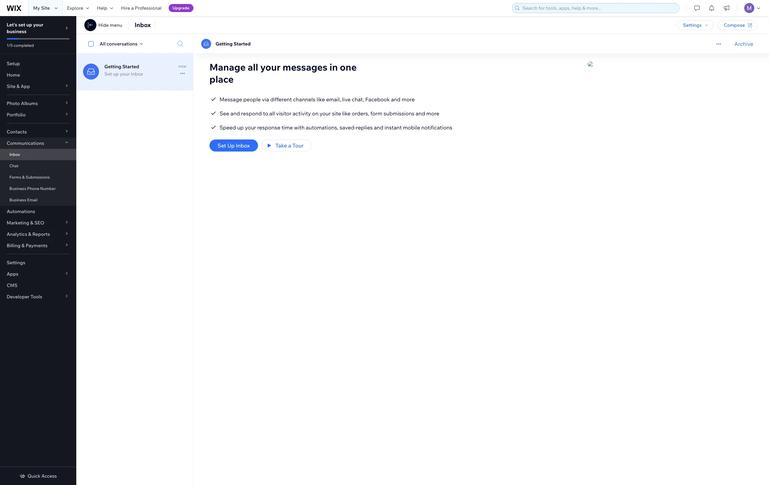 Task type: describe. For each thing, give the bounding box(es) containing it.
email
[[27, 198, 38, 203]]

place
[[210, 73, 234, 85]]

getting started image
[[201, 39, 211, 49]]

a for professional
[[131, 5, 134, 11]]

submissions
[[384, 110, 415, 117]]

communications
[[7, 140, 44, 146]]

app
[[21, 83, 30, 89]]

developer tools
[[7, 294, 42, 300]]

setup
[[7, 61, 20, 67]]

portfolio button
[[0, 109, 76, 121]]

phone
[[27, 186, 39, 191]]

set for set up your inbox
[[104, 71, 112, 77]]

let's set up your business
[[7, 22, 43, 34]]

set for set up inbox
[[218, 142, 226, 149]]

photo albums button
[[0, 98, 76, 109]]

submissions
[[26, 175, 50, 180]]

different
[[270, 96, 292, 103]]

tour
[[293, 142, 304, 149]]

business for business email
[[9, 198, 26, 203]]

developer tools button
[[0, 291, 76, 303]]

business phone number link
[[0, 183, 76, 195]]

access
[[41, 473, 57, 479]]

chat
[[9, 163, 18, 168]]

my
[[33, 5, 40, 11]]

billing & payments
[[7, 243, 48, 249]]

menu
[[110, 22, 122, 28]]

manage all your messages in one place
[[210, 61, 357, 85]]

up
[[227, 142, 235, 149]]

live
[[342, 96, 351, 103]]

via
[[262, 96, 269, 103]]

settings for the settings button
[[683, 22, 702, 28]]

0 horizontal spatial getting started
[[104, 64, 139, 70]]

time
[[282, 124, 293, 131]]

hire a professional link
[[117, 0, 166, 16]]

site inside popup button
[[7, 83, 15, 89]]

quick
[[28, 473, 40, 479]]

response
[[257, 124, 280, 131]]

1 horizontal spatial like
[[342, 110, 351, 117]]

analytics & reports
[[7, 231, 50, 237]]

archive link
[[735, 40, 754, 47]]

Search for tools, apps, help & more... field
[[521, 3, 677, 13]]

1 vertical spatial all
[[269, 110, 275, 117]]

my site
[[33, 5, 50, 11]]

help
[[97, 5, 107, 11]]

& for forms
[[22, 175, 25, 180]]

billing & payments button
[[0, 240, 76, 251]]

saved-
[[340, 124, 356, 131]]

1 horizontal spatial more
[[426, 110, 440, 117]]

hide menu button down help
[[84, 19, 122, 31]]

cms link
[[0, 280, 76, 291]]

facebook
[[365, 96, 390, 103]]

a for tour
[[288, 142, 291, 149]]

to
[[263, 110, 268, 117]]

photo
[[7, 100, 20, 106]]

activity
[[293, 110, 311, 117]]

automations,
[[306, 124, 339, 131]]

forms & submissions
[[9, 175, 50, 180]]

portfolio
[[7, 112, 26, 118]]

message people via different channels like email, live chat, facebook and more
[[220, 96, 415, 103]]

0 horizontal spatial like
[[317, 96, 325, 103]]

& for billing
[[22, 243, 25, 249]]

and up submissions
[[391, 96, 401, 103]]

see and respond to all visitor activity on your site like orders, form submissions and more
[[220, 110, 440, 117]]

your inside let's set up your business
[[33, 22, 43, 28]]

set up inbox
[[218, 142, 250, 149]]

instant
[[385, 124, 402, 131]]

message
[[220, 96, 242, 103]]

home
[[7, 72, 20, 78]]

compose button
[[718, 20, 757, 30]]

up inside let's set up your business
[[26, 22, 32, 28]]

settings button
[[677, 20, 714, 30]]

hire
[[121, 5, 130, 11]]

form
[[371, 110, 383, 117]]

messages
[[283, 61, 328, 73]]

& for analytics
[[28, 231, 31, 237]]

quick access button
[[20, 473, 57, 479]]

albums
[[21, 100, 38, 106]]

professional
[[135, 5, 162, 11]]

marketing
[[7, 220, 29, 226]]

& for site
[[17, 83, 20, 89]]

on
[[312, 110, 319, 117]]

setup link
[[0, 58, 76, 69]]

inbox inside set up inbox button
[[236, 142, 250, 149]]

tools
[[31, 294, 42, 300]]

automations
[[7, 209, 35, 215]]

0 horizontal spatial getting
[[104, 64, 121, 70]]

photo albums
[[7, 100, 38, 106]]

1 horizontal spatial site
[[41, 5, 50, 11]]

now
[[179, 64, 186, 69]]



Task type: locate. For each thing, give the bounding box(es) containing it.
business inside business email link
[[9, 198, 26, 203]]

&
[[17, 83, 20, 89], [22, 175, 25, 180], [30, 220, 33, 226], [28, 231, 31, 237], [22, 243, 25, 249]]

a inside button
[[288, 142, 291, 149]]

settings inside sidebar element
[[7, 260, 25, 266]]

business for business phone number
[[9, 186, 26, 191]]

chat,
[[352, 96, 364, 103]]

started up manage on the top left
[[234, 41, 251, 47]]

0 vertical spatial getting
[[216, 41, 233, 47]]

up right getting started image
[[113, 71, 119, 77]]

conversations
[[107, 41, 138, 47]]

1 horizontal spatial up
[[113, 71, 119, 77]]

set
[[18, 22, 25, 28]]

with
[[294, 124, 305, 131]]

business
[[9, 186, 26, 191], [9, 198, 26, 203]]

& left reports
[[28, 231, 31, 237]]

1 vertical spatial settings
[[7, 260, 25, 266]]

getting started up manage on the top left
[[216, 41, 251, 47]]

up right speed on the left of page
[[237, 124, 244, 131]]

all inside manage all your messages in one place
[[248, 61, 258, 73]]

started
[[234, 41, 251, 47], [122, 64, 139, 70]]

marketing & seo
[[7, 220, 44, 226]]

settings link
[[0, 257, 76, 269]]

like left email,
[[317, 96, 325, 103]]

1 vertical spatial up
[[113, 71, 119, 77]]

your up via
[[260, 61, 281, 73]]

forms
[[9, 175, 21, 180]]

0 horizontal spatial all
[[248, 61, 258, 73]]

chat link
[[0, 160, 76, 172]]

site right my
[[41, 5, 50, 11]]

billing
[[7, 243, 20, 249]]

hide menu
[[98, 22, 122, 28]]

your right set
[[33, 22, 43, 28]]

archive
[[735, 40, 754, 47]]

contacts button
[[0, 126, 76, 138]]

in
[[330, 61, 338, 73]]

0 vertical spatial getting started
[[216, 41, 251, 47]]

business email
[[9, 198, 38, 203]]

1 horizontal spatial a
[[288, 142, 291, 149]]

1 vertical spatial getting
[[104, 64, 121, 70]]

like right site
[[342, 110, 351, 117]]

1 vertical spatial started
[[122, 64, 139, 70]]

business
[[7, 28, 27, 34]]

email,
[[326, 96, 341, 103]]

set inside button
[[218, 142, 226, 149]]

None checkbox
[[85, 40, 100, 48]]

1/5 completed
[[7, 43, 34, 48]]

hire a professional
[[121, 5, 162, 11]]

& right 'billing'
[[22, 243, 25, 249]]

set right getting started image
[[104, 71, 112, 77]]

getting right getting started icon at the left of page
[[216, 41, 233, 47]]

reports
[[32, 231, 50, 237]]

explore
[[67, 5, 83, 11]]

more up notifications
[[426, 110, 440, 117]]

orders,
[[352, 110, 369, 117]]

people
[[243, 96, 261, 103]]

0 horizontal spatial a
[[131, 5, 134, 11]]

0 vertical spatial all
[[248, 61, 258, 73]]

0 vertical spatial started
[[234, 41, 251, 47]]

0 horizontal spatial settings
[[7, 260, 25, 266]]

replies
[[356, 124, 373, 131]]

take a tour
[[276, 142, 304, 149]]

0 horizontal spatial set
[[104, 71, 112, 77]]

up for speed up your response time with automations, saved-replies and instant mobile notifications
[[237, 124, 244, 131]]

1 vertical spatial set
[[218, 142, 226, 149]]

0 vertical spatial site
[[41, 5, 50, 11]]

analytics
[[7, 231, 27, 237]]

0 horizontal spatial up
[[26, 22, 32, 28]]

help button
[[93, 0, 117, 16]]

0 vertical spatial a
[[131, 5, 134, 11]]

cms
[[7, 283, 17, 289]]

inbox inside inbox link
[[9, 152, 20, 157]]

sidebar element
[[0, 16, 76, 485]]

1 vertical spatial a
[[288, 142, 291, 149]]

home link
[[0, 69, 76, 81]]

apps button
[[0, 269, 76, 280]]

your inside manage all your messages in one place
[[260, 61, 281, 73]]

started up set up your inbox
[[122, 64, 139, 70]]

1 horizontal spatial all
[[269, 110, 275, 117]]

0 vertical spatial settings
[[683, 22, 702, 28]]

manage
[[210, 61, 246, 73]]

a
[[131, 5, 134, 11], [288, 142, 291, 149]]

0 horizontal spatial site
[[7, 83, 15, 89]]

1 business from the top
[[9, 186, 26, 191]]

1 vertical spatial more
[[426, 110, 440, 117]]

like
[[317, 96, 325, 103], [342, 110, 351, 117]]

quick access
[[28, 473, 57, 479]]

your for manage all your messages in one place
[[260, 61, 281, 73]]

getting started image
[[83, 64, 99, 80]]

business down forms
[[9, 186, 26, 191]]

take a tour button
[[261, 140, 312, 152]]

more up submissions
[[402, 96, 415, 103]]

analytics & reports button
[[0, 229, 76, 240]]

and
[[391, 96, 401, 103], [231, 110, 240, 117], [416, 110, 425, 117], [374, 124, 384, 131]]

one
[[340, 61, 357, 73]]

set up your inbox
[[104, 71, 143, 77]]

settings for settings link
[[7, 260, 25, 266]]

0 vertical spatial business
[[9, 186, 26, 191]]

see
[[220, 110, 229, 117]]

set
[[104, 71, 112, 77], [218, 142, 226, 149]]

site & app
[[7, 83, 30, 89]]

1/5
[[7, 43, 13, 48]]

1 vertical spatial getting started
[[104, 64, 139, 70]]

0 horizontal spatial more
[[402, 96, 415, 103]]

getting started up set up your inbox
[[104, 64, 139, 70]]

payments
[[26, 243, 48, 249]]

hide menu button down help button
[[98, 22, 122, 28]]

set left the up
[[218, 142, 226, 149]]

speed
[[220, 124, 236, 131]]

site down home
[[7, 83, 15, 89]]

up right set
[[26, 22, 32, 28]]

1 vertical spatial business
[[9, 198, 26, 203]]

& for marketing
[[30, 220, 33, 226]]

1 horizontal spatial started
[[234, 41, 251, 47]]

your down respond
[[245, 124, 256, 131]]

2 business from the top
[[9, 198, 26, 203]]

contacts
[[7, 129, 27, 135]]

hide
[[98, 22, 109, 28]]

your for speed up your response time with automations, saved-replies and instant mobile notifications
[[245, 124, 256, 131]]

1 horizontal spatial set
[[218, 142, 226, 149]]

your right the 'on'
[[320, 110, 331, 117]]

0 vertical spatial like
[[317, 96, 325, 103]]

settings inside button
[[683, 22, 702, 28]]

& left app
[[17, 83, 20, 89]]

mobile
[[403, 124, 420, 131]]

2 vertical spatial up
[[237, 124, 244, 131]]

a right hire
[[131, 5, 134, 11]]

apps
[[7, 271, 18, 277]]

marketing & seo button
[[0, 217, 76, 229]]

& right forms
[[22, 175, 25, 180]]

let's
[[7, 22, 17, 28]]

up for set up your inbox
[[113, 71, 119, 77]]

and up 'mobile'
[[416, 110, 425, 117]]

getting up set up your inbox
[[104, 64, 121, 70]]

a left tour
[[288, 142, 291, 149]]

set up inbox button
[[210, 140, 258, 152]]

and right see
[[231, 110, 240, 117]]

site
[[332, 110, 341, 117]]

1 horizontal spatial settings
[[683, 22, 702, 28]]

your for set up your inbox
[[120, 71, 130, 77]]

your
[[33, 22, 43, 28], [260, 61, 281, 73], [120, 71, 130, 77], [320, 110, 331, 117], [245, 124, 256, 131]]

business up automations
[[9, 198, 26, 203]]

getting
[[216, 41, 233, 47], [104, 64, 121, 70]]

1 vertical spatial site
[[7, 83, 15, 89]]

0 vertical spatial up
[[26, 22, 32, 28]]

completed
[[14, 43, 34, 48]]

1 horizontal spatial getting started
[[216, 41, 251, 47]]

0 horizontal spatial started
[[122, 64, 139, 70]]

2 horizontal spatial up
[[237, 124, 244, 131]]

1 vertical spatial like
[[342, 110, 351, 117]]

0 vertical spatial set
[[104, 71, 112, 77]]

business email link
[[0, 195, 76, 206]]

inbox link
[[0, 149, 76, 160]]

number
[[40, 186, 56, 191]]

hide menu button
[[84, 19, 122, 31], [98, 22, 122, 28]]

& left 'seo'
[[30, 220, 33, 226]]

all
[[100, 41, 106, 47]]

all right manage on the top left
[[248, 61, 258, 73]]

your down conversations on the left of page
[[120, 71, 130, 77]]

0 vertical spatial more
[[402, 96, 415, 103]]

and down form
[[374, 124, 384, 131]]

all right to
[[269, 110, 275, 117]]

1 horizontal spatial getting
[[216, 41, 233, 47]]

site & app button
[[0, 81, 76, 92]]

speed up your response time with automations, saved-replies and instant mobile notifications
[[220, 124, 453, 131]]



Task type: vqa. For each thing, say whether or not it's contained in the screenshot.
"Workspace Settings" link Workspace Settings
no



